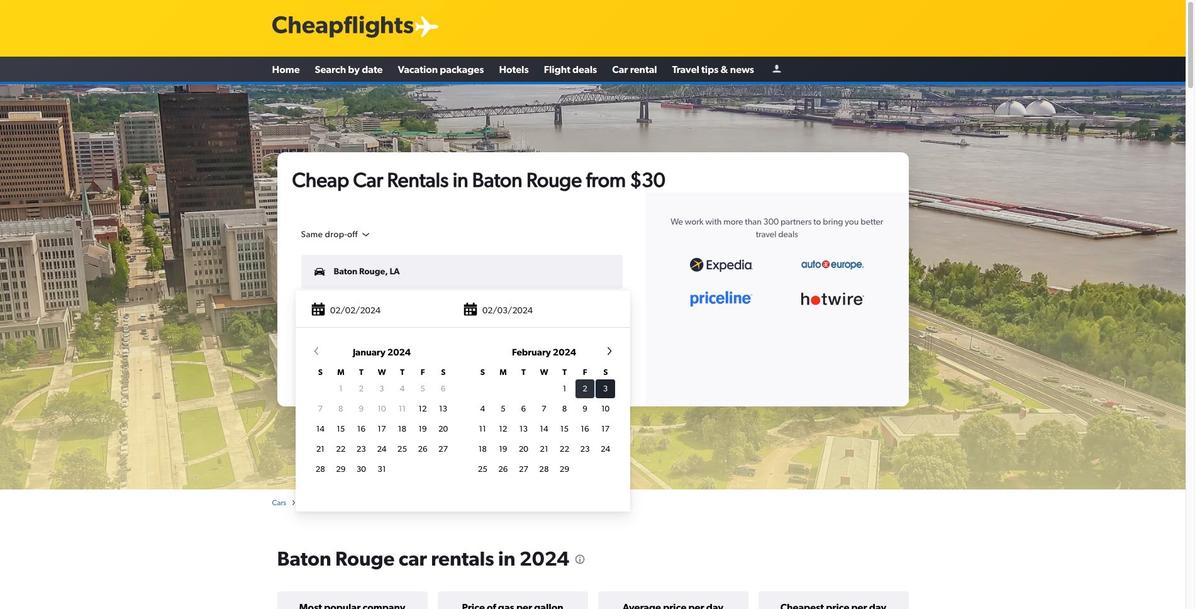 Task type: locate. For each thing, give the bounding box(es) containing it.
priceline image
[[690, 291, 753, 307]]

None text field
[[301, 296, 623, 330]]

Car drop-off location Same drop-off field
[[301, 229, 372, 240]]

baton rouge image
[[0, 84, 1186, 490]]

expedia image
[[690, 258, 753, 272]]

end date calendar input use left and right arrow keys to change day. use up and down arrow keys to change week. tab
[[301, 345, 626, 505]]

None text field
[[301, 255, 623, 289], [301, 293, 626, 330], [301, 255, 623, 289], [301, 293, 626, 330]]



Task type: describe. For each thing, give the bounding box(es) containing it.
hotwire image
[[802, 292, 865, 305]]

autoeurope image
[[802, 260, 865, 270]]



Task type: vqa. For each thing, say whether or not it's contained in the screenshot.
autoeurope IMAGE
yes



